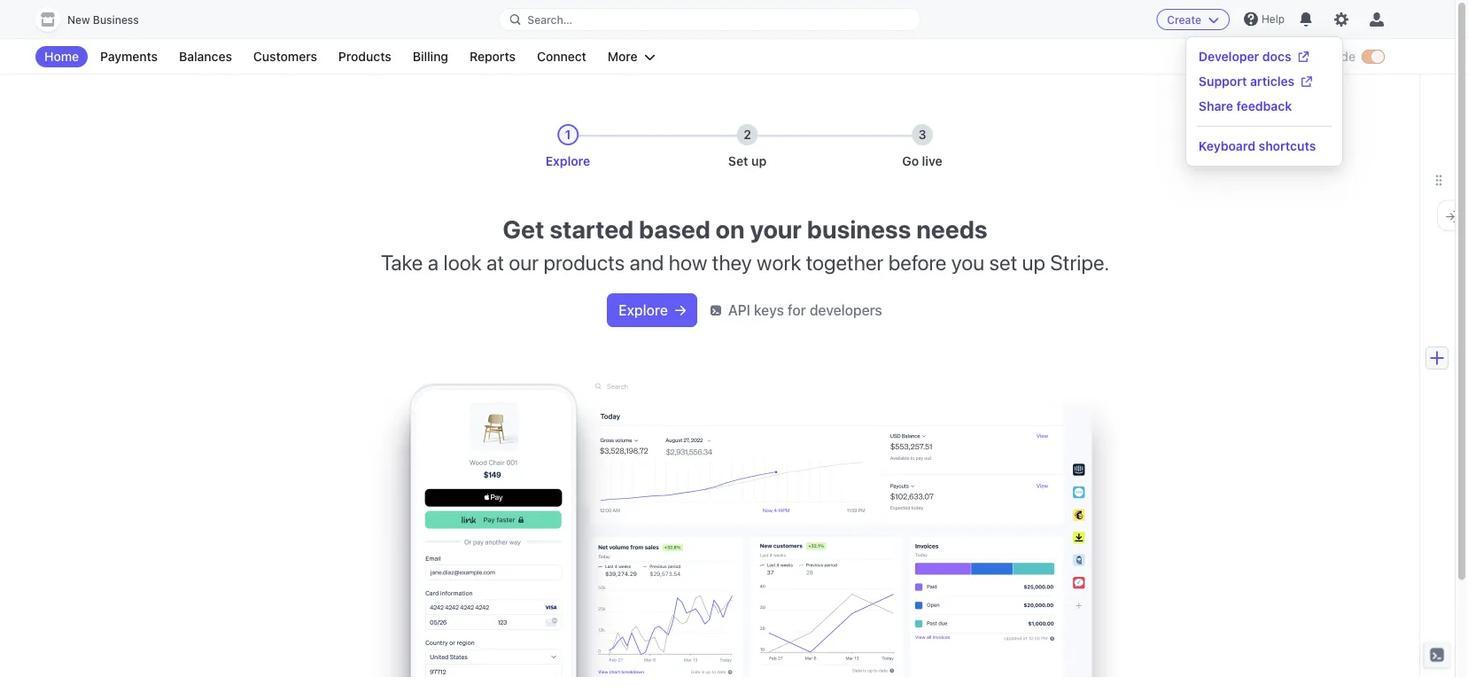 Task type: describe. For each thing, give the bounding box(es) containing it.
Search… search field
[[499, 8, 921, 31]]

support articles link
[[1199, 73, 1313, 90]]

share feedback
[[1199, 99, 1293, 113]]

billing
[[413, 49, 449, 64]]

on
[[716, 214, 745, 243]]

support articles
[[1199, 74, 1295, 89]]

customers
[[253, 49, 317, 64]]

reports
[[470, 49, 516, 64]]

1
[[565, 127, 571, 142]]

started
[[550, 214, 634, 243]]

a
[[428, 250, 439, 275]]

developers
[[1210, 49, 1276, 64]]

at
[[487, 250, 504, 275]]

for
[[788, 302, 806, 319]]

how
[[669, 250, 708, 275]]

docs
[[1263, 49, 1292, 64]]

home link
[[35, 46, 88, 67]]

new business
[[67, 14, 139, 26]]

test mode
[[1295, 49, 1356, 64]]

our
[[509, 250, 539, 275]]

connect
[[537, 49, 587, 64]]

help
[[1262, 13, 1285, 25]]

developers
[[810, 302, 883, 319]]

search…
[[528, 13, 573, 26]]

share
[[1199, 99, 1234, 113]]

together
[[806, 250, 884, 275]]

1 horizontal spatial explore
[[619, 302, 668, 319]]

api
[[728, 302, 751, 319]]

go
[[903, 154, 919, 168]]

support
[[1199, 74, 1248, 89]]

create
[[1168, 13, 1202, 26]]

set up
[[729, 154, 767, 168]]

2
[[744, 127, 752, 142]]

live
[[923, 154, 943, 168]]

keyboard shortcuts
[[1199, 139, 1317, 153]]

set
[[990, 250, 1018, 275]]

you
[[952, 250, 985, 275]]

products
[[544, 250, 625, 275]]

get started based on your business needs take a look at our products and how they work together before you set up stripe.
[[381, 214, 1110, 275]]

your
[[750, 214, 802, 243]]

help button
[[1237, 5, 1292, 33]]

take
[[381, 250, 423, 275]]

business
[[93, 14, 139, 26]]

3
[[919, 127, 927, 142]]

customers link
[[245, 46, 326, 67]]



Task type: vqa. For each thing, say whether or not it's contained in the screenshot.
feedback
yes



Task type: locate. For each thing, give the bounding box(es) containing it.
0 horizontal spatial explore
[[546, 154, 591, 168]]

explore
[[546, 154, 591, 168], [619, 302, 668, 319]]

1 horizontal spatial up
[[1023, 250, 1046, 275]]

balances link
[[170, 46, 241, 67]]

more button
[[599, 46, 665, 67]]

work
[[757, 250, 802, 275]]

help menu
[[1187, 37, 1343, 166]]

new
[[67, 14, 90, 26]]

up
[[752, 154, 767, 168], [1023, 250, 1046, 275]]

explore down 1
[[546, 154, 591, 168]]

1 vertical spatial explore
[[619, 302, 668, 319]]

balances
[[179, 49, 232, 64]]

articles
[[1251, 74, 1295, 89]]

test
[[1295, 49, 1320, 64]]

0 vertical spatial explore
[[546, 154, 591, 168]]

payments link
[[91, 46, 167, 67]]

keyboard
[[1199, 139, 1256, 153]]

go live
[[903, 154, 943, 168]]

svg image
[[675, 305, 686, 316]]

more
[[608, 49, 638, 64]]

keys
[[754, 302, 784, 319]]

look
[[444, 250, 482, 275]]

before
[[889, 250, 947, 275]]

up inside 'get started based on your business needs take a look at our products and how they work together before you set up stripe.'
[[1023, 250, 1046, 275]]

1 vertical spatial up
[[1023, 250, 1046, 275]]

0 horizontal spatial up
[[752, 154, 767, 168]]

explore link
[[608, 294, 697, 326]]

shortcuts
[[1259, 139, 1317, 153]]

billing link
[[404, 46, 457, 67]]

stripe.
[[1051, 250, 1110, 275]]

create button
[[1157, 9, 1230, 30]]

get
[[503, 214, 545, 243]]

reports link
[[461, 46, 525, 67]]

notifications image
[[1300, 12, 1314, 27]]

developers link
[[1201, 46, 1284, 67]]

api keys for developers
[[728, 302, 883, 319]]

and
[[630, 250, 664, 275]]

developer
[[1199, 49, 1260, 64]]

set
[[729, 154, 749, 168]]

products
[[339, 49, 392, 64]]

developer docs
[[1199, 49, 1292, 64]]

new business button
[[35, 7, 157, 32]]

products link
[[330, 46, 400, 67]]

mode
[[1323, 49, 1356, 64]]

payments
[[100, 49, 158, 64]]

connect link
[[528, 46, 596, 67]]

developer docs link
[[1199, 48, 1310, 66]]

based
[[639, 214, 711, 243]]

they
[[713, 250, 752, 275]]

api keys for developers link
[[711, 300, 883, 321]]

home
[[44, 49, 79, 64]]

Search… text field
[[499, 8, 921, 31]]

explore left svg icon
[[619, 302, 668, 319]]

0 vertical spatial up
[[752, 154, 767, 168]]

business
[[807, 214, 912, 243]]

needs
[[917, 214, 988, 243]]

feedback
[[1237, 99, 1293, 113]]



